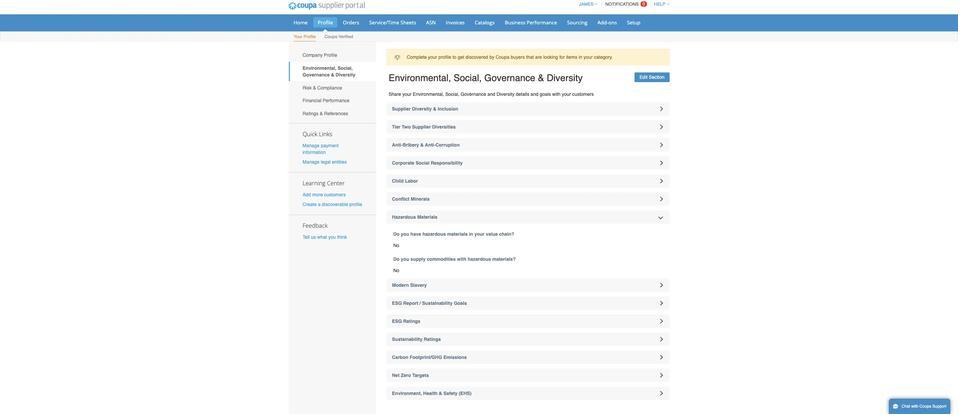 Task type: locate. For each thing, give the bounding box(es) containing it.
profile link
[[314, 17, 338, 27]]

hazardous right have
[[423, 232, 446, 237]]

ratings inside heading
[[424, 337, 441, 342]]

james
[[580, 2, 594, 7]]

1 horizontal spatial with
[[553, 92, 561, 97]]

environment, health & safety (ehs) heading
[[387, 387, 670, 401]]

hazardous materials heading
[[387, 211, 670, 224]]

1 esg from the top
[[392, 301, 402, 306]]

do for do you have hazardous materials in your value chain?
[[394, 232, 400, 237]]

1 horizontal spatial performance
[[527, 19, 558, 26]]

profile
[[318, 19, 333, 26], [304, 34, 316, 39], [324, 53, 337, 58]]

help
[[655, 2, 666, 7]]

sustainability
[[422, 301, 453, 306], [392, 337, 423, 342]]

profile right your
[[304, 34, 316, 39]]

with right commodities
[[457, 257, 467, 262]]

feedback
[[303, 222, 328, 230]]

profile down coupa supplier portal image
[[318, 19, 333, 26]]

0 vertical spatial ratings
[[303, 111, 319, 116]]

(ehs)
[[459, 391, 472, 397]]

1 vertical spatial do
[[394, 257, 400, 262]]

1 horizontal spatial customers
[[573, 92, 594, 97]]

complete your profile to get discovered by coupa buyers that are looking for items in your category. alert
[[387, 49, 670, 66]]

to
[[453, 55, 457, 60]]

environment, health & safety (ehs)
[[392, 391, 472, 397]]

manage for manage legal entities
[[303, 160, 320, 165]]

esg up sustainability ratings
[[392, 319, 402, 324]]

modern slavery button
[[387, 279, 670, 292]]

diversity
[[336, 72, 356, 78], [547, 73, 583, 83], [497, 92, 515, 97], [412, 106, 432, 112]]

profile left to
[[439, 55, 452, 60]]

1 horizontal spatial hazardous
[[468, 257, 491, 262]]

your left value
[[475, 232, 485, 237]]

2 and from the left
[[531, 92, 539, 97]]

risk
[[303, 85, 312, 91]]

ratings up carbon footprint/ghg emissions
[[424, 337, 441, 342]]

social, up the inclusion
[[446, 92, 460, 97]]

you left think
[[329, 235, 336, 240]]

& right bribery
[[421, 142, 424, 148]]

and left details
[[488, 92, 496, 97]]

1 vertical spatial environmental,
[[389, 73, 451, 83]]

0 vertical spatial environmental,
[[303, 66, 337, 71]]

2 horizontal spatial ratings
[[424, 337, 441, 342]]

edit
[[640, 75, 648, 80]]

0 vertical spatial profile
[[318, 19, 333, 26]]

ratings down report
[[403, 319, 421, 324]]

goals
[[540, 92, 551, 97]]

compliance
[[318, 85, 342, 91]]

in
[[579, 55, 583, 60], [469, 232, 474, 237]]

governance
[[303, 72, 330, 78], [485, 73, 536, 83], [461, 92, 487, 97]]

do down hazardous
[[394, 232, 400, 237]]

social, down "company profile" link
[[338, 66, 353, 71]]

environmental, social, governance & diversity up compliance
[[303, 66, 356, 78]]

environmental, social, governance & diversity
[[303, 66, 356, 78], [389, 73, 583, 83]]

add-ons
[[598, 19, 617, 26]]

your profile
[[294, 34, 316, 39]]

2 manage from the top
[[303, 160, 320, 165]]

& inside heading
[[439, 391, 443, 397]]

1 vertical spatial manage
[[303, 160, 320, 165]]

are
[[536, 55, 542, 60]]

ratings inside heading
[[403, 319, 421, 324]]

& inside heading
[[433, 106, 437, 112]]

tier two supplier diversities heading
[[387, 120, 670, 134]]

0 horizontal spatial in
[[469, 232, 474, 237]]

anti-bribery & anti-corruption
[[392, 142, 460, 148]]

0 vertical spatial esg
[[392, 301, 402, 306]]

ratings for sustainability
[[424, 337, 441, 342]]

2 vertical spatial coupa
[[920, 405, 932, 409]]

/
[[420, 301, 421, 306]]

2 horizontal spatial with
[[912, 405, 919, 409]]

0 vertical spatial supplier
[[392, 106, 411, 112]]

navigation containing notifications 0
[[577, 0, 670, 11]]

1 vertical spatial in
[[469, 232, 474, 237]]

0 vertical spatial manage
[[303, 143, 320, 148]]

1 no from the top
[[394, 243, 400, 248]]

in right items
[[579, 55, 583, 60]]

zero
[[401, 373, 411, 379]]

performance for financial performance
[[323, 98, 350, 103]]

2 vertical spatial environmental,
[[413, 92, 444, 97]]

supplier inside heading
[[412, 124, 431, 130]]

supplier right two
[[412, 124, 431, 130]]

corporate social responsibility
[[392, 161, 463, 166]]

entities
[[332, 160, 347, 165]]

0 horizontal spatial anti-
[[392, 142, 403, 148]]

category.
[[594, 55, 613, 60]]

in inside alert
[[579, 55, 583, 60]]

sustainability inside heading
[[422, 301, 453, 306]]

1 horizontal spatial environmental, social, governance & diversity
[[389, 73, 583, 83]]

sustainability inside heading
[[392, 337, 423, 342]]

profile right discoverable
[[350, 202, 362, 207]]

supplier diversity & inclusion
[[392, 106, 459, 112]]

performance up references
[[323, 98, 350, 103]]

1 and from the left
[[488, 92, 496, 97]]

materials
[[447, 232, 468, 237]]

report
[[403, 301, 419, 306]]

1 manage from the top
[[303, 143, 320, 148]]

& left the inclusion
[[433, 106, 437, 112]]

0 horizontal spatial coupa
[[325, 34, 338, 39]]

your right goals
[[562, 92, 571, 97]]

targets
[[413, 373, 429, 379]]

0 horizontal spatial profile
[[350, 202, 362, 207]]

1 horizontal spatial anti-
[[425, 142, 436, 148]]

profile up environmental, social, governance & diversity 'link'
[[324, 53, 337, 58]]

1 vertical spatial performance
[[323, 98, 350, 103]]

tell us what you think button
[[303, 234, 347, 241]]

anti- down tier
[[392, 142, 403, 148]]

diversities
[[432, 124, 456, 130]]

0 vertical spatial performance
[[527, 19, 558, 26]]

profile
[[439, 55, 452, 60], [350, 202, 362, 207]]

social, down get
[[454, 73, 482, 83]]

1 horizontal spatial profile
[[439, 55, 452, 60]]

and left goals
[[531, 92, 539, 97]]

with
[[553, 92, 561, 97], [457, 257, 467, 262], [912, 405, 919, 409]]

2 do from the top
[[394, 257, 400, 262]]

you left have
[[401, 232, 410, 237]]

coupa left the verified at the left top of the page
[[325, 34, 338, 39]]

manage down information
[[303, 160, 320, 165]]

company profile
[[303, 53, 337, 58]]

no down hazardous
[[394, 243, 400, 248]]

child labor heading
[[387, 175, 670, 188]]

home link
[[289, 17, 312, 27]]

hazardous left materials?
[[468, 257, 491, 262]]

0 vertical spatial no
[[394, 243, 400, 248]]

1 vertical spatial profile
[[304, 34, 316, 39]]

coupa left support on the bottom
[[920, 405, 932, 409]]

supplier down share
[[392, 106, 411, 112]]

quick
[[303, 130, 318, 138]]

diversity up tier two supplier diversities
[[412, 106, 432, 112]]

diversity up risk & compliance link
[[336, 72, 356, 78]]

1 horizontal spatial and
[[531, 92, 539, 97]]

materials
[[418, 215, 438, 220]]

you for do you supply commodities with hazardous materials?
[[401, 257, 410, 262]]

edit section link
[[635, 73, 670, 82]]

corporate
[[392, 161, 415, 166]]

coupa inside button
[[920, 405, 932, 409]]

coupa supplier portal image
[[284, 0, 370, 14]]

your profile link
[[293, 33, 316, 41]]

environmental, down company profile
[[303, 66, 337, 71]]

1 vertical spatial with
[[457, 257, 467, 262]]

anti-
[[392, 142, 403, 148], [425, 142, 436, 148]]

0 horizontal spatial environmental, social, governance & diversity
[[303, 66, 356, 78]]

ratings down financial
[[303, 111, 319, 116]]

with right goals
[[553, 92, 561, 97]]

environmental, down complete
[[389, 73, 451, 83]]

performance right "business"
[[527, 19, 558, 26]]

1 vertical spatial customers
[[324, 192, 346, 198]]

anti-bribery & anti-corruption heading
[[387, 138, 670, 152]]

0 horizontal spatial supplier
[[392, 106, 411, 112]]

you left the supply
[[401, 257, 410, 262]]

0 vertical spatial sustainability
[[422, 301, 453, 306]]

anti- up corporate social responsibility
[[425, 142, 436, 148]]

0 horizontal spatial performance
[[323, 98, 350, 103]]

sustainability right /
[[422, 301, 453, 306]]

in right materials
[[469, 232, 474, 237]]

0 horizontal spatial with
[[457, 257, 467, 262]]

with right chat
[[912, 405, 919, 409]]

us
[[311, 235, 316, 240]]

legal
[[321, 160, 331, 165]]

0 vertical spatial hazardous
[[423, 232, 446, 237]]

2 vertical spatial ratings
[[424, 337, 441, 342]]

sustainability ratings heading
[[387, 333, 670, 346]]

0 vertical spatial do
[[394, 232, 400, 237]]

& up risk & compliance link
[[331, 72, 335, 78]]

safety
[[444, 391, 458, 397]]

get
[[458, 55, 465, 60]]

2 vertical spatial with
[[912, 405, 919, 409]]

1 horizontal spatial coupa
[[496, 55, 510, 60]]

supplier inside heading
[[392, 106, 411, 112]]

no up modern
[[394, 268, 400, 274]]

manage inside "manage payment information"
[[303, 143, 320, 148]]

add more customers
[[303, 192, 346, 198]]

esg left report
[[392, 301, 402, 306]]

1 horizontal spatial ratings
[[403, 319, 421, 324]]

coupa right the by
[[496, 55, 510, 60]]

do left the supply
[[394, 257, 400, 262]]

1 vertical spatial sustainability
[[392, 337, 423, 342]]

help link
[[652, 2, 670, 7]]

by
[[490, 55, 495, 60]]

1 do from the top
[[394, 232, 400, 237]]

1 vertical spatial profile
[[350, 202, 362, 207]]

& right risk
[[313, 85, 316, 91]]

2 horizontal spatial coupa
[[920, 405, 932, 409]]

& up goals
[[538, 73, 545, 83]]

sustainability down esg ratings
[[392, 337, 423, 342]]

2 esg from the top
[[392, 319, 402, 324]]

0 horizontal spatial ratings
[[303, 111, 319, 116]]

1 horizontal spatial in
[[579, 55, 583, 60]]

ratings for esg
[[403, 319, 421, 324]]

child labor button
[[387, 175, 670, 188]]

1 vertical spatial social,
[[454, 73, 482, 83]]

bribery
[[403, 142, 419, 148]]

notifications 0
[[606, 1, 645, 7]]

environmental, up supplier diversity & inclusion
[[413, 92, 444, 97]]

1 vertical spatial ratings
[[403, 319, 421, 324]]

1 vertical spatial supplier
[[412, 124, 431, 130]]

1 horizontal spatial supplier
[[412, 124, 431, 130]]

manage up information
[[303, 143, 320, 148]]

materials?
[[493, 257, 516, 262]]

complete
[[407, 55, 427, 60]]

esg ratings heading
[[387, 315, 670, 328]]

modern slavery heading
[[387, 279, 670, 292]]

0 vertical spatial in
[[579, 55, 583, 60]]

do you supply commodities with hazardous materials?
[[394, 257, 516, 262]]

payment
[[321, 143, 339, 148]]

performance for business performance
[[527, 19, 558, 26]]

2 vertical spatial social,
[[446, 92, 460, 97]]

0 horizontal spatial and
[[488, 92, 496, 97]]

0 vertical spatial with
[[553, 92, 561, 97]]

2 vertical spatial profile
[[324, 53, 337, 58]]

1 vertical spatial hazardous
[[468, 257, 491, 262]]

& inside heading
[[421, 142, 424, 148]]

& left safety
[[439, 391, 443, 397]]

0 vertical spatial coupa
[[325, 34, 338, 39]]

environment,
[[392, 391, 422, 397]]

supply
[[411, 257, 426, 262]]

1 vertical spatial no
[[394, 268, 400, 274]]

navigation
[[577, 0, 670, 11]]

0 vertical spatial social,
[[338, 66, 353, 71]]

add
[[303, 192, 311, 198]]

environmental, social, governance & diversity up share your environmental, social, governance and diversity details and goals with your customers
[[389, 73, 583, 83]]

0 vertical spatial profile
[[439, 55, 452, 60]]

1 vertical spatial esg
[[392, 319, 402, 324]]

&
[[331, 72, 335, 78], [538, 73, 545, 83], [313, 85, 316, 91], [433, 106, 437, 112], [320, 111, 323, 116], [421, 142, 424, 148], [439, 391, 443, 397]]

business
[[505, 19, 526, 26]]

1 vertical spatial coupa
[[496, 55, 510, 60]]

modern
[[392, 283, 409, 288]]



Task type: vqa. For each thing, say whether or not it's contained in the screenshot.
Financial
yes



Task type: describe. For each thing, give the bounding box(es) containing it.
diversity inside 'link'
[[336, 72, 356, 78]]

section
[[649, 75, 665, 80]]

net zero targets button
[[387, 369, 670, 383]]

invoices link
[[442, 17, 469, 27]]

manage payment information
[[303, 143, 339, 155]]

minerals
[[411, 197, 430, 202]]

discovered
[[466, 55, 489, 60]]

chat
[[902, 405, 911, 409]]

carbon footprint/ghg emissions heading
[[387, 351, 670, 365]]

orders
[[343, 19, 360, 26]]

corporate social responsibility heading
[[387, 157, 670, 170]]

commodities
[[427, 257, 456, 262]]

have
[[411, 232, 421, 237]]

profile inside alert
[[439, 55, 452, 60]]

modern slavery
[[392, 283, 427, 288]]

diversity down for
[[547, 73, 583, 83]]

two
[[402, 124, 411, 130]]

company profile link
[[289, 49, 377, 62]]

coupa verified link
[[324, 33, 354, 41]]

corporate social responsibility button
[[387, 157, 670, 170]]

emissions
[[444, 355, 467, 361]]

ratings & references
[[303, 111, 348, 116]]

social, inside environmental, social, governance & diversity
[[338, 66, 353, 71]]

carbon
[[392, 355, 409, 361]]

sourcing link
[[563, 17, 592, 27]]

coupa verified
[[325, 34, 353, 39]]

esg report / sustainability goals heading
[[387, 297, 670, 310]]

buyers
[[511, 55, 525, 60]]

& down financial performance
[[320, 111, 323, 116]]

footprint/ghg
[[410, 355, 442, 361]]

your
[[294, 34, 303, 39]]

a
[[318, 202, 321, 207]]

chat with coupa support
[[902, 405, 947, 409]]

tier two supplier diversities button
[[387, 120, 670, 134]]

you inside button
[[329, 235, 336, 240]]

sustainability ratings button
[[387, 333, 670, 346]]

james link
[[577, 2, 598, 7]]

health
[[424, 391, 438, 397]]

share your environmental, social, governance and diversity details and goals with your customers
[[389, 92, 594, 97]]

your right share
[[403, 92, 412, 97]]

supplier diversity & inclusion heading
[[387, 102, 670, 116]]

esg ratings button
[[387, 315, 670, 328]]

edit section
[[640, 75, 665, 80]]

ons
[[609, 19, 617, 26]]

looking
[[544, 55, 559, 60]]

items
[[567, 55, 578, 60]]

esg report / sustainability goals button
[[387, 297, 670, 310]]

0 horizontal spatial customers
[[324, 192, 346, 198]]

chat with coupa support button
[[890, 399, 951, 415]]

financial
[[303, 98, 322, 103]]

coupa inside alert
[[496, 55, 510, 60]]

information
[[303, 150, 326, 155]]

support
[[933, 405, 947, 409]]

service/time sheets link
[[365, 17, 421, 27]]

sourcing
[[568, 19, 588, 26]]

labor
[[405, 179, 418, 184]]

details
[[516, 92, 530, 97]]

ratings & references link
[[289, 107, 377, 120]]

profile for company profile
[[324, 53, 337, 58]]

carbon footprint/ghg emissions button
[[387, 351, 670, 365]]

environmental, inside environmental, social, governance & diversity
[[303, 66, 337, 71]]

conflict minerals button
[[387, 193, 670, 206]]

quick links
[[303, 130, 333, 138]]

esg for esg ratings
[[392, 319, 402, 324]]

esg for esg report / sustainability goals
[[392, 301, 402, 306]]

that
[[527, 55, 534, 60]]

asn link
[[422, 17, 441, 27]]

0
[[643, 1, 645, 6]]

carbon footprint/ghg emissions
[[392, 355, 467, 361]]

manage legal entities
[[303, 160, 347, 165]]

diversity inside dropdown button
[[412, 106, 432, 112]]

1 anti- from the left
[[392, 142, 403, 148]]

chain?
[[500, 232, 515, 237]]

with inside button
[[912, 405, 919, 409]]

more
[[312, 192, 323, 198]]

learning
[[303, 179, 326, 187]]

financial performance link
[[289, 94, 377, 107]]

0 horizontal spatial hazardous
[[423, 232, 446, 237]]

conflict minerals
[[392, 197, 430, 202]]

conflict
[[392, 197, 410, 202]]

net zero targets
[[392, 373, 429, 379]]

complete your profile to get discovered by coupa buyers that are looking for items in your category.
[[407, 55, 613, 60]]

service/time sheets
[[370, 19, 416, 26]]

your left category.
[[584, 55, 593, 60]]

environment, health & safety (ehs) button
[[387, 387, 670, 401]]

governance inside environmental, social, governance & diversity
[[303, 72, 330, 78]]

inclusion
[[438, 106, 459, 112]]

verified
[[339, 34, 353, 39]]

links
[[319, 130, 333, 138]]

child
[[392, 179, 404, 184]]

add-
[[598, 19, 609, 26]]

create a discoverable profile
[[303, 202, 362, 207]]

references
[[324, 111, 348, 116]]

invoices
[[446, 19, 465, 26]]

supplier diversity & inclusion button
[[387, 102, 670, 116]]

what
[[317, 235, 327, 240]]

slavery
[[411, 283, 427, 288]]

business performance link
[[501, 17, 562, 27]]

0 vertical spatial customers
[[573, 92, 594, 97]]

child labor
[[392, 179, 418, 184]]

asn
[[426, 19, 436, 26]]

conflict minerals heading
[[387, 193, 670, 206]]

esg ratings
[[392, 319, 421, 324]]

tell us what you think
[[303, 235, 347, 240]]

hazardous
[[392, 215, 416, 220]]

catalogs link
[[471, 17, 499, 27]]

diversity left details
[[497, 92, 515, 97]]

you for do you have hazardous materials in your value chain?
[[401, 232, 410, 237]]

tier two supplier diversities
[[392, 124, 456, 130]]

net zero targets heading
[[387, 369, 670, 383]]

manage for manage payment information
[[303, 143, 320, 148]]

environmental, social, governance & diversity inside 'link'
[[303, 66, 356, 78]]

your right complete
[[428, 55, 438, 60]]

discoverable
[[322, 202, 348, 207]]

do for do you supply commodities with hazardous materials?
[[394, 257, 400, 262]]

create a discoverable profile link
[[303, 202, 362, 207]]

2 anti- from the left
[[425, 142, 436, 148]]

2 no from the top
[[394, 268, 400, 274]]

profile for your profile
[[304, 34, 316, 39]]

& inside environmental, social, governance & diversity
[[331, 72, 335, 78]]



